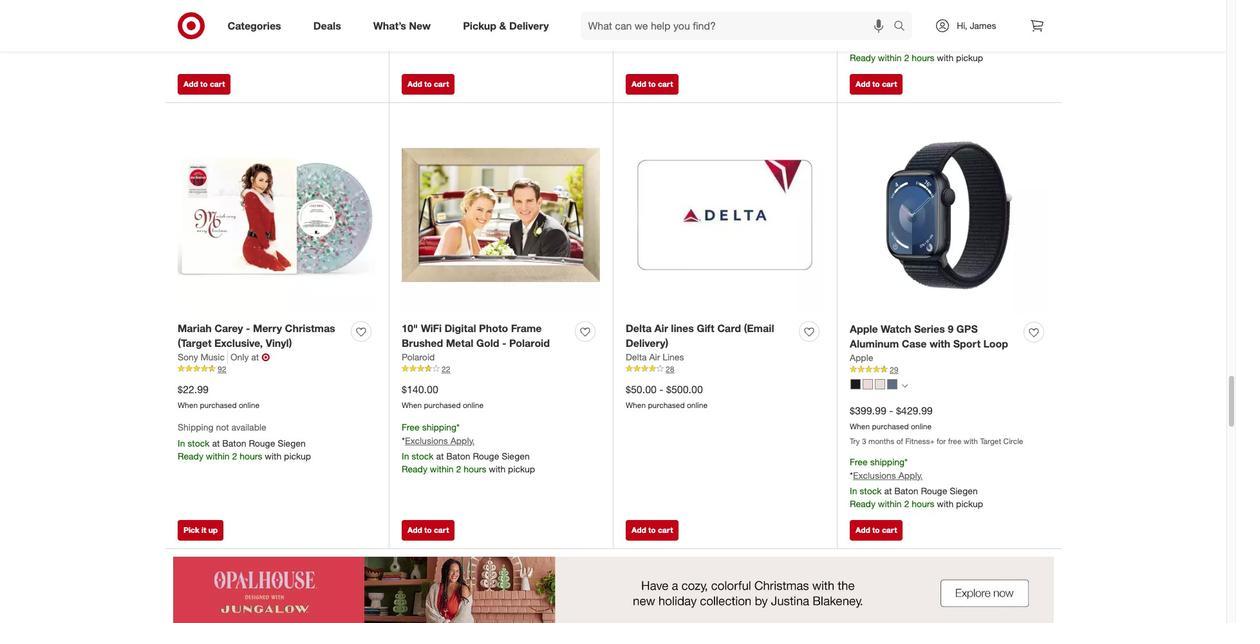 Task type: vqa. For each thing, say whether or not it's contained in the screenshot.
Same Day Delivery button
no



Task type: describe. For each thing, give the bounding box(es) containing it.
mariah carey - merry christmas (target exclusive, vinyl)
[[178, 322, 335, 350]]

vinyl)
[[266, 337, 292, 350]]

christmas
[[285, 322, 335, 335]]

2 inside in stock at  baton rouge siegen ready within 2 hours
[[232, 37, 237, 48]]

lines
[[671, 322, 694, 335]]

free shipping * exclusions apply. in stock at  baton rouge siegen ready within 2 hours with pickup
[[850, 10, 983, 63]]

$429.99
[[896, 404, 933, 417]]

not
[[216, 422, 229, 433]]

gps
[[957, 323, 978, 336]]

ready inside in stock at  baton rouge siegen ready within 2 hours
[[178, 37, 203, 48]]

apple watch series 9 gps aluminum case with sport loop
[[850, 323, 1009, 350]]

exclusive,
[[214, 337, 263, 350]]

sony music link
[[178, 351, 228, 364]]

months
[[869, 436, 895, 446]]

$22.99
[[178, 383, 209, 396]]

¬
[[262, 351, 270, 364]]

polaroid inside 10" wifi digital photo frame brushed metal gold - polaroid
[[509, 337, 550, 350]]

28 link
[[626, 364, 824, 375]]

online up the categories
[[239, 1, 260, 11]]

with inside $399.99 - $429.99 when purchased online try 3 months of fitness+ for free with target circle
[[964, 436, 978, 446]]

gift
[[697, 322, 715, 335]]

air for lines
[[655, 322, 668, 335]]

pickup inside shipping not available in stock at  baton rouge siegen ready within 2 hours with pickup
[[284, 451, 311, 461]]

when inside $50.00 - $500.00 when purchased online
[[626, 401, 646, 410]]

within inside shipping not available in stock at  baton rouge siegen ready within 2 hours with pickup
[[206, 451, 230, 461]]

pickup & delivery
[[463, 19, 549, 32]]

at inside free shipping * exclusions apply. in stock at  baton rouge siegen ready within 2 hours with pickup
[[885, 39, 892, 50]]

- inside 10" wifi digital photo frame brushed metal gold - polaroid
[[502, 337, 507, 350]]

purchased inside $140.00 when purchased online
[[424, 401, 461, 410]]

target
[[980, 436, 1002, 446]]

free shipping * * exclusions apply. in stock at  baton rouge siegen ready within 2 hours with pickup for $429.99
[[850, 457, 983, 509]]

baton inside shipping not available in stock at  baton rouge siegen ready within 2 hours with pickup
[[222, 438, 246, 449]]

$50.00
[[626, 383, 657, 396]]

try
[[850, 436, 860, 446]]

hi,
[[957, 20, 968, 31]]

sport
[[954, 338, 981, 350]]

baton inside free shipping * exclusions apply. in stock at  baton rouge siegen ready within 2 hours with pickup
[[895, 39, 919, 50]]

* inside free shipping * exclusions apply. in stock at  baton rouge siegen ready within 2 hours with pickup
[[905, 10, 908, 21]]

fitness+
[[906, 436, 935, 446]]

purchased inside $399.99 - $429.99 when purchased online try 3 months of fitness+ for free with target circle
[[872, 422, 909, 431]]

series
[[914, 323, 945, 336]]

$500.00
[[667, 383, 703, 396]]

available
[[232, 422, 266, 433]]

frame
[[511, 322, 542, 335]]

free
[[948, 436, 962, 446]]

ready inside shipping not available in stock at  baton rouge siegen ready within 2 hours with pickup
[[178, 451, 203, 461]]

10" wifi digital photo frame brushed metal gold - polaroid
[[402, 322, 550, 350]]

case
[[902, 338, 927, 350]]

delta air lines gift card (email delivery) link
[[626, 322, 794, 351]]

at down $140.00 when purchased online
[[436, 451, 444, 461]]

hours inside shipping not available in stock at  baton rouge siegen ready within 2 hours with pickup
[[240, 451, 262, 461]]

$140.00
[[402, 383, 438, 396]]

purchased inside $50.00 - $500.00 when purchased online
[[648, 401, 685, 410]]

with inside shipping not available in stock at  baton rouge siegen ready within 2 hours with pickup
[[265, 451, 282, 461]]

when inside $140.00 when purchased online
[[402, 401, 422, 410]]

metal
[[446, 337, 474, 350]]

at inside the sony music only at ¬
[[251, 352, 259, 363]]

it
[[202, 526, 206, 535]]

in stock at  baton rouge siegen ready within 2 hours
[[178, 24, 306, 48]]

delivery
[[509, 19, 549, 32]]

apple watch series 9 gps aluminum case with sport loop link
[[850, 322, 1019, 352]]

in inside in stock at  baton rouge siegen ready within 2 hours
[[178, 24, 185, 35]]

hi, james
[[957, 20, 997, 31]]

92
[[218, 364, 226, 374]]

delta for delta air lines
[[626, 352, 647, 363]]

shipping inside free shipping * * exclusions apply.
[[646, 10, 681, 21]]

pickup inside free shipping * exclusions apply. in stock at  baton rouge siegen ready within 2 hours with pickup
[[956, 52, 983, 63]]

all colors image
[[902, 383, 908, 389]]

sony
[[178, 352, 198, 363]]

stock down $140.00 when purchased online
[[412, 451, 434, 461]]

(email
[[744, 322, 774, 335]]

shipping not available in stock at  baton rouge siegen ready within 2 hours with pickup
[[178, 422, 311, 461]]

22
[[442, 364, 450, 374]]

stock down the 3
[[860, 485, 882, 496]]

apply. inside free shipping * * exclusions apply.
[[675, 23, 699, 34]]

deals link
[[303, 12, 357, 40]]

free inside free shipping * exclusions apply. in stock at  baton rouge siegen ready within 2 hours with pickup
[[850, 10, 868, 21]]

shipping
[[178, 422, 214, 433]]

$50.00 - $500.00 when purchased online
[[626, 383, 708, 410]]

of
[[897, 436, 904, 446]]

delta air lines link
[[626, 351, 684, 364]]

apply. inside free shipping * exclusions apply. in stock at  baton rouge siegen ready within 2 hours with pickup
[[899, 24, 923, 35]]

exclusions inside free shipping * * exclusions apply.
[[629, 23, 672, 34]]

air for lines
[[649, 352, 660, 363]]

what's
[[373, 19, 406, 32]]

2 inside free shipping * exclusions apply. in stock at  baton rouge siegen ready within 2 hours with pickup
[[905, 52, 910, 63]]

with inside "apple watch series 9 gps aluminum case with sport loop"
[[930, 338, 951, 350]]

exclusions inside free shipping * exclusions apply. in stock at  baton rouge siegen ready within 2 hours with pickup
[[853, 24, 896, 35]]

29
[[890, 365, 899, 375]]

- inside mariah carey - merry christmas (target exclusive, vinyl)
[[246, 322, 250, 335]]

92 link
[[178, 364, 376, 375]]

loop
[[984, 338, 1009, 350]]

when purchased online
[[178, 1, 260, 11]]

polaroid link
[[402, 351, 435, 364]]

baton inside in stock at  baton rouge siegen ready within 2 hours
[[222, 24, 246, 35]]

wifi
[[421, 322, 442, 335]]

2 inside shipping not available in stock at  baton rouge siegen ready within 2 hours with pickup
[[232, 451, 237, 461]]

card
[[718, 322, 741, 335]]

deals
[[313, 19, 341, 32]]

free shipping * * exclusions apply. in stock at  baton rouge siegen ready within 2 hours with pickup for purchased
[[402, 422, 535, 474]]

(target
[[178, 337, 212, 350]]

9
[[948, 323, 954, 336]]

pick it up button
[[178, 520, 224, 541]]

watch
[[881, 323, 912, 336]]

gold
[[477, 337, 499, 350]]

pick it up
[[184, 526, 218, 535]]

&
[[499, 19, 507, 32]]

music
[[201, 352, 225, 363]]



Task type: locate. For each thing, give the bounding box(es) containing it.
- inside $50.00 - $500.00 when purchased online
[[660, 383, 664, 396]]

pickup & delivery link
[[452, 12, 565, 40]]

stock down shipping
[[188, 438, 210, 449]]

apple for apple watch series 9 gps aluminum case with sport loop
[[850, 323, 878, 336]]

29 link
[[850, 364, 1049, 376]]

baton down the search
[[895, 39, 919, 50]]

online
[[239, 1, 260, 11], [239, 401, 260, 410], [463, 401, 484, 410], [687, 401, 708, 410], [911, 422, 932, 431]]

categories
[[228, 19, 281, 32]]

$140.00 when purchased online
[[402, 383, 484, 410]]

-
[[246, 322, 250, 335], [502, 337, 507, 350], [660, 383, 664, 396], [890, 404, 894, 417]]

delta inside delta air lines link
[[626, 352, 647, 363]]

when up the 3
[[850, 422, 870, 431]]

purchased up in stock at  baton rouge siegen ready within 2 hours
[[200, 1, 237, 11]]

aluminum
[[850, 338, 899, 350]]

baton down the when purchased online
[[222, 24, 246, 35]]

at inside in stock at  baton rouge siegen ready within 2 hours
[[212, 24, 220, 35]]

what's new
[[373, 19, 431, 32]]

1 vertical spatial air
[[649, 352, 660, 363]]

air down delivery)
[[649, 352, 660, 363]]

apple link
[[850, 352, 874, 364]]

rouge
[[249, 24, 275, 35], [921, 39, 948, 50], [249, 438, 275, 449], [473, 451, 499, 461], [921, 485, 948, 496]]

22 link
[[402, 364, 600, 375]]

free
[[626, 10, 644, 21], [850, 10, 868, 21], [402, 422, 420, 433], [850, 457, 868, 467]]

shipping inside free shipping * exclusions apply. in stock at  baton rouge siegen ready within 2 hours with pickup
[[871, 10, 905, 21]]

apple
[[850, 323, 878, 336], [850, 352, 874, 363]]

- right '$50.00'
[[660, 383, 664, 396]]

at down the search
[[885, 39, 892, 50]]

$399.99 - $429.99 when purchased online try 3 months of fitness+ for free with target circle
[[850, 404, 1024, 446]]

when down '$50.00'
[[626, 401, 646, 410]]

cart
[[210, 79, 225, 89], [434, 79, 449, 89], [658, 79, 673, 89], [882, 79, 897, 89], [434, 526, 449, 535], [658, 526, 673, 535], [882, 526, 897, 535]]

1 vertical spatial delta
[[626, 352, 647, 363]]

in
[[178, 24, 185, 35], [850, 39, 857, 50], [178, 438, 185, 449], [402, 451, 409, 461], [850, 485, 857, 496]]

james
[[970, 20, 997, 31]]

0 horizontal spatial free shipping * * exclusions apply. in stock at  baton rouge siegen ready within 2 hours with pickup
[[402, 422, 535, 474]]

stock
[[188, 24, 210, 35], [860, 39, 882, 50], [188, 438, 210, 449], [412, 451, 434, 461], [860, 485, 882, 496]]

delta air lines gift card (email delivery)
[[626, 322, 774, 350]]

- right $399.99
[[890, 404, 894, 417]]

ready
[[178, 37, 203, 48], [850, 52, 876, 63], [178, 451, 203, 461], [402, 463, 428, 474], [850, 498, 876, 509]]

photo
[[479, 322, 508, 335]]

siegen inside free shipping * exclusions apply. in stock at  baton rouge siegen ready within 2 hours with pickup
[[950, 39, 978, 50]]

hours inside free shipping * exclusions apply. in stock at  baton rouge siegen ready within 2 hours with pickup
[[912, 52, 935, 63]]

delta down delivery)
[[626, 352, 647, 363]]

polaroid down frame
[[509, 337, 550, 350]]

10" wifi digital photo frame brushed metal gold - polaroid image
[[402, 116, 600, 314], [402, 116, 600, 314]]

air up delivery)
[[655, 322, 668, 335]]

when down the $22.99
[[178, 401, 198, 410]]

3
[[862, 436, 867, 446]]

when down $140.00
[[402, 401, 422, 410]]

rouge inside in stock at  baton rouge siegen ready within 2 hours
[[249, 24, 275, 35]]

delta
[[626, 322, 652, 335], [626, 352, 647, 363]]

apple for apple
[[850, 352, 874, 363]]

online inside $50.00 - $500.00 when purchased online
[[687, 401, 708, 410]]

online up available
[[239, 401, 260, 410]]

digital
[[445, 322, 476, 335]]

apple inside "apple watch series 9 gps aluminum case with sport loop"
[[850, 323, 878, 336]]

what's new link
[[362, 12, 447, 40]]

at down 'months'
[[885, 485, 892, 496]]

baton
[[222, 24, 246, 35], [895, 39, 919, 50], [222, 438, 246, 449], [446, 451, 470, 461], [895, 485, 919, 496]]

add to cart
[[184, 79, 225, 89], [408, 79, 449, 89], [632, 79, 673, 89], [856, 79, 897, 89], [408, 526, 449, 535], [632, 526, 673, 535], [856, 526, 897, 535]]

1 vertical spatial polaroid
[[402, 352, 435, 363]]

siegen inside shipping not available in stock at  baton rouge siegen ready within 2 hours with pickup
[[278, 438, 306, 449]]

advertisement region
[[165, 557, 1062, 623]]

stock down the when purchased online
[[188, 24, 210, 35]]

1 delta from the top
[[626, 322, 652, 335]]

new
[[409, 19, 431, 32]]

at inside shipping not available in stock at  baton rouge siegen ready within 2 hours with pickup
[[212, 438, 220, 449]]

siegen
[[278, 24, 306, 35], [950, 39, 978, 50], [278, 438, 306, 449], [502, 451, 530, 461], [950, 485, 978, 496]]

search button
[[888, 12, 919, 43]]

midnight image
[[851, 379, 861, 389]]

stock left search button
[[860, 39, 882, 50]]

siegen inside in stock at  baton rouge siegen ready within 2 hours
[[278, 24, 306, 35]]

0 vertical spatial apple
[[850, 323, 878, 336]]

mariah
[[178, 322, 212, 335]]

hours
[[240, 37, 262, 48], [912, 52, 935, 63], [240, 451, 262, 461], [464, 463, 487, 474], [912, 498, 935, 509]]

shipping
[[646, 10, 681, 21], [871, 10, 905, 21], [422, 422, 457, 433], [871, 457, 905, 467]]

rouge inside shipping not available in stock at  baton rouge siegen ready within 2 hours with pickup
[[249, 438, 275, 449]]

when inside $399.99 - $429.99 when purchased online try 3 months of fitness+ for free with target circle
[[850, 422, 870, 431]]

delta air lines gift card (email delivery) image
[[626, 116, 824, 314]]

in inside shipping not available in stock at  baton rouge siegen ready within 2 hours with pickup
[[178, 438, 185, 449]]

all colors element
[[902, 382, 908, 390]]

mariah carey - merry christmas (target exclusive, vinyl) link
[[178, 322, 346, 351]]

0 vertical spatial air
[[655, 322, 668, 335]]

online up the fitness+
[[911, 422, 932, 431]]

mariah carey - merry christmas (target exclusive, vinyl) image
[[178, 116, 376, 314], [178, 116, 376, 314]]

at left ¬
[[251, 352, 259, 363]]

2 apple from the top
[[850, 352, 874, 363]]

pickup
[[956, 52, 983, 63], [284, 451, 311, 461], [508, 463, 535, 474], [956, 498, 983, 509]]

purchased down $140.00
[[424, 401, 461, 410]]

baton down the of
[[895, 485, 919, 496]]

at down the when purchased online
[[212, 24, 220, 35]]

polaroid down brushed
[[402, 352, 435, 363]]

$22.99 when purchased online
[[178, 383, 260, 410]]

0 vertical spatial polaroid
[[509, 337, 550, 350]]

at down not
[[212, 438, 220, 449]]

within inside free shipping * exclusions apply. in stock at  baton rouge siegen ready within 2 hours with pickup
[[878, 52, 902, 63]]

- right gold
[[502, 337, 507, 350]]

*
[[681, 10, 684, 21], [905, 10, 908, 21], [626, 23, 629, 34], [457, 422, 460, 433], [402, 435, 405, 446], [905, 457, 908, 467], [850, 470, 853, 481]]

free shipping * * exclusions apply. in stock at  baton rouge siegen ready within 2 hours with pickup down the fitness+
[[850, 457, 983, 509]]

0 horizontal spatial polaroid
[[402, 352, 435, 363]]

delta inside delta air lines gift card (email delivery)
[[626, 322, 652, 335]]

online down 22 'link'
[[463, 401, 484, 410]]

rouge inside free shipping * exclusions apply. in stock at  baton rouge siegen ready within 2 hours with pickup
[[921, 39, 948, 50]]

purchased down the $500.00
[[648, 401, 685, 410]]

air inside delta air lines gift card (email delivery)
[[655, 322, 668, 335]]

online inside $140.00 when purchased online
[[463, 401, 484, 410]]

What can we help you find? suggestions appear below search field
[[581, 12, 897, 40]]

apple up aluminum
[[850, 323, 878, 336]]

free inside free shipping * * exclusions apply.
[[626, 10, 644, 21]]

pink image
[[863, 379, 873, 389]]

exclusions apply. button
[[629, 22, 699, 35], [853, 23, 923, 36], [405, 434, 475, 447], [853, 469, 923, 482]]

stock inside free shipping * exclusions apply. in stock at  baton rouge siegen ready within 2 hours with pickup
[[860, 39, 882, 50]]

delta up delivery)
[[626, 322, 652, 335]]

stock inside in stock at  baton rouge siegen ready within 2 hours
[[188, 24, 210, 35]]

add to cart button
[[178, 74, 231, 95], [402, 74, 455, 95], [626, 74, 679, 95], [850, 74, 903, 95], [402, 520, 455, 541], [626, 520, 679, 541], [850, 520, 903, 541]]

pick
[[184, 526, 199, 535]]

free shipping * * exclusions apply. in stock at  baton rouge siegen ready within 2 hours with pickup down $140.00 when purchased online
[[402, 422, 535, 474]]

pickup
[[463, 19, 497, 32]]

brushed
[[402, 337, 443, 350]]

1 horizontal spatial free shipping * * exclusions apply. in stock at  baton rouge siegen ready within 2 hours with pickup
[[850, 457, 983, 509]]

categories link
[[217, 12, 297, 40]]

carey
[[215, 322, 243, 335]]

to
[[200, 79, 208, 89], [424, 79, 432, 89], [649, 79, 656, 89], [873, 79, 880, 89], [424, 526, 432, 535], [649, 526, 656, 535], [873, 526, 880, 535]]

search
[[888, 20, 919, 33]]

- up exclusive,
[[246, 322, 250, 335]]

ready inside free shipping * exclusions apply. in stock at  baton rouge siegen ready within 2 hours with pickup
[[850, 52, 876, 63]]

circle
[[1004, 436, 1024, 446]]

winter blue image
[[887, 379, 898, 389]]

polaroid
[[509, 337, 550, 350], [402, 352, 435, 363]]

merry
[[253, 322, 282, 335]]

$399.99
[[850, 404, 887, 417]]

for
[[937, 436, 946, 446]]

apple down aluminum
[[850, 352, 874, 363]]

starlight image
[[875, 379, 886, 389]]

online inside $399.99 - $429.99 when purchased online try 3 months of fitness+ for free with target circle
[[911, 422, 932, 431]]

0 vertical spatial delta
[[626, 322, 652, 335]]

add
[[184, 79, 198, 89], [408, 79, 422, 89], [632, 79, 646, 89], [856, 79, 871, 89], [408, 526, 422, 535], [632, 526, 646, 535], [856, 526, 871, 535]]

hours inside in stock at  baton rouge siegen ready within 2 hours
[[240, 37, 262, 48]]

delta for delta air lines gift card (email delivery)
[[626, 322, 652, 335]]

with inside free shipping * exclusions apply. in stock at  baton rouge siegen ready within 2 hours with pickup
[[937, 52, 954, 63]]

up
[[208, 526, 218, 535]]

baton down $140.00 when purchased online
[[446, 451, 470, 461]]

purchased
[[200, 1, 237, 11], [200, 401, 237, 410], [424, 401, 461, 410], [648, 401, 685, 410], [872, 422, 909, 431]]

free shipping * * exclusions apply. in stock at  baton rouge siegen ready within 2 hours with pickup
[[402, 422, 535, 474], [850, 457, 983, 509]]

within inside in stock at  baton rouge siegen ready within 2 hours
[[206, 37, 230, 48]]

only
[[231, 352, 249, 363]]

- inside $399.99 - $429.99 when purchased online try 3 months of fitness+ for free with target circle
[[890, 404, 894, 417]]

1 vertical spatial apple
[[850, 352, 874, 363]]

stock inside shipping not available in stock at  baton rouge siegen ready within 2 hours with pickup
[[188, 438, 210, 449]]

exclusions
[[629, 23, 672, 34], [853, 24, 896, 35], [405, 435, 448, 446], [853, 470, 896, 481]]

online down the $500.00
[[687, 401, 708, 410]]

10" wifi digital photo frame brushed metal gold - polaroid link
[[402, 322, 570, 351]]

delta air lines
[[626, 352, 684, 363]]

when inside $22.99 when purchased online
[[178, 401, 198, 410]]

28
[[666, 364, 675, 374]]

purchased up not
[[200, 401, 237, 410]]

1 horizontal spatial polaroid
[[509, 337, 550, 350]]

purchased up 'months'
[[872, 422, 909, 431]]

in inside free shipping * exclusions apply. in stock at  baton rouge siegen ready within 2 hours with pickup
[[850, 39, 857, 50]]

purchased inside $22.99 when purchased online
[[200, 401, 237, 410]]

apple watch series 9 gps aluminum case with sport loop image
[[850, 116, 1049, 315], [850, 116, 1049, 315]]

baton down not
[[222, 438, 246, 449]]

2 delta from the top
[[626, 352, 647, 363]]

online inside $22.99 when purchased online
[[239, 401, 260, 410]]

when up in stock at  baton rouge siegen ready within 2 hours
[[178, 1, 198, 11]]

delivery)
[[626, 337, 669, 350]]

free shipping * * exclusions apply.
[[626, 10, 699, 34]]

lines
[[663, 352, 684, 363]]

sony music only at ¬
[[178, 351, 270, 364]]

1 apple from the top
[[850, 323, 878, 336]]



